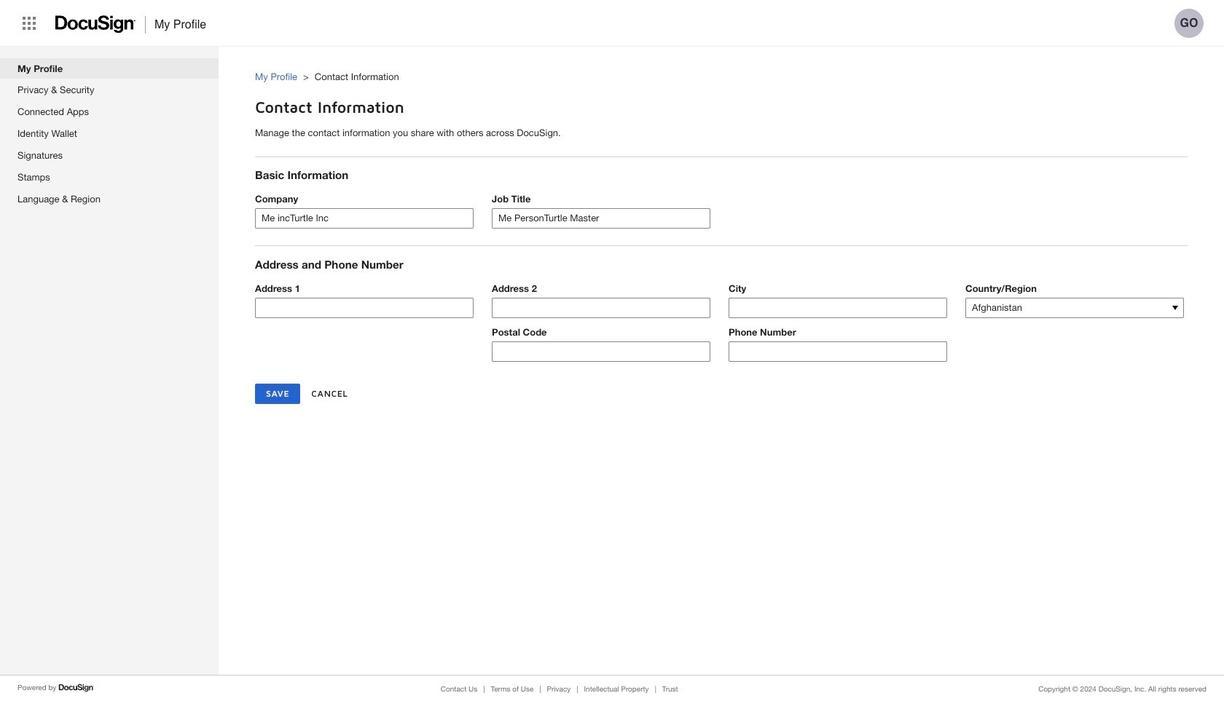 Task type: locate. For each thing, give the bounding box(es) containing it.
0 vertical spatial docusign image
[[55, 11, 136, 38]]

1 vertical spatial docusign image
[[59, 683, 95, 695]]

docusign image
[[55, 11, 136, 38], [59, 683, 95, 695]]

None text field
[[493, 209, 710, 228], [256, 299, 473, 318], [730, 299, 947, 318], [493, 342, 710, 361], [730, 342, 947, 361], [493, 209, 710, 228], [256, 299, 473, 318], [730, 299, 947, 318], [493, 342, 710, 361], [730, 342, 947, 361]]

breadcrumb region
[[255, 56, 1224, 87]]

None text field
[[256, 209, 473, 228], [493, 299, 710, 318], [256, 209, 473, 228], [493, 299, 710, 318]]



